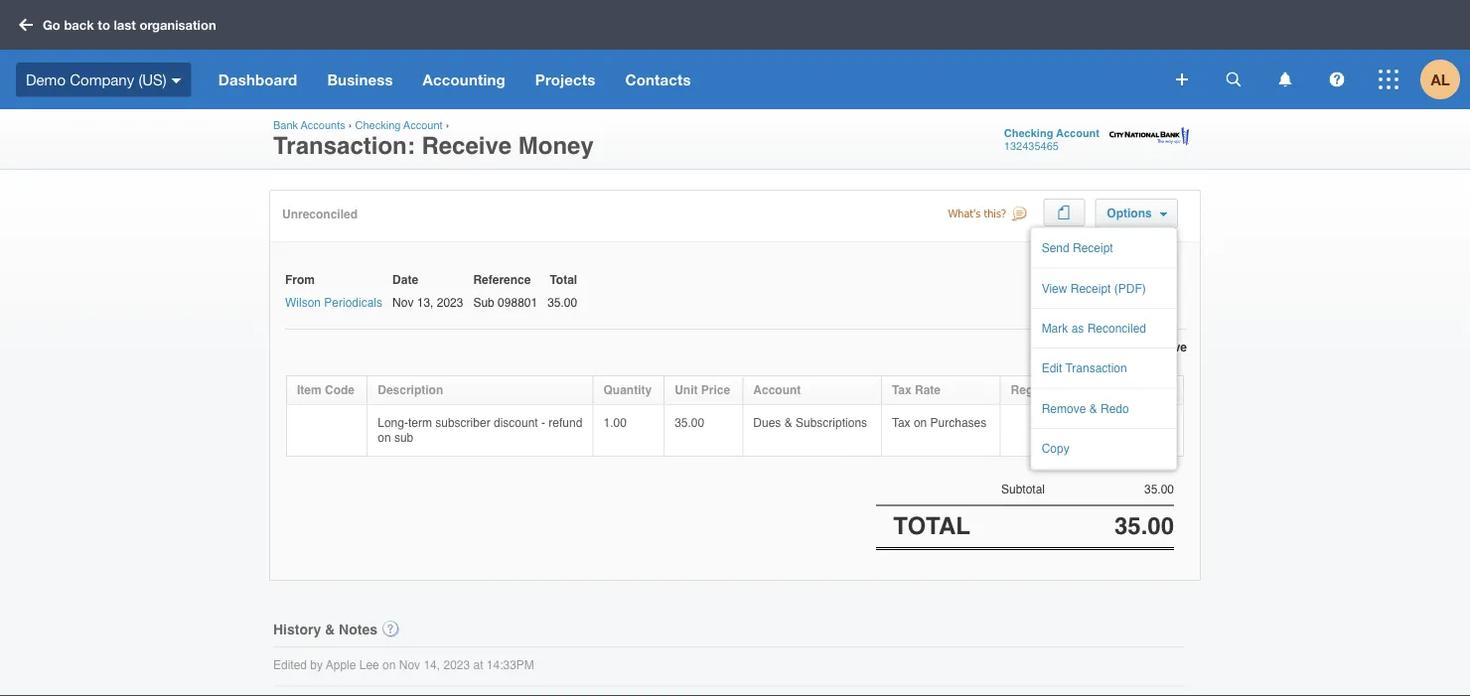 Task type: vqa. For each thing, say whether or not it's contained in the screenshot.


Task type: describe. For each thing, give the bounding box(es) containing it.
tax for tax on purchases
[[892, 416, 911, 429]]

dashboard
[[218, 71, 297, 88]]

projects
[[535, 71, 595, 88]]

bank
[[273, 119, 298, 132]]

banner containing dashboard
[[0, 0, 1470, 109]]

13,
[[417, 296, 434, 310]]

date
[[392, 273, 418, 287]]

term
[[408, 416, 432, 429]]

lee
[[359, 658, 379, 672]]

& for dues
[[784, 416, 792, 429]]

usd
[[1148, 383, 1173, 397]]

contacts button
[[610, 50, 706, 109]]

2 vertical spatial on
[[383, 658, 396, 672]]

region
[[1011, 383, 1051, 397]]

receipt for send
[[1073, 241, 1113, 255]]

098801
[[498, 296, 538, 310]]

what's
[[948, 207, 981, 220]]

1 vertical spatial nov
[[399, 658, 420, 672]]

checking inside bank accounts › checking account › transaction: receive money
[[355, 119, 401, 132]]

amount usd
[[1100, 383, 1173, 397]]

send receipt
[[1042, 241, 1113, 255]]

-
[[541, 416, 545, 429]]

go
[[43, 17, 60, 33]]

sub
[[473, 296, 494, 310]]

send receipt link
[[1032, 228, 1216, 268]]

accounting button
[[408, 50, 520, 109]]

price
[[701, 383, 730, 397]]

14,
[[424, 658, 440, 672]]

tax for tax rate
[[892, 383, 912, 397]]

history
[[273, 622, 321, 638]]

long-term subscriber discount - refund on sub
[[378, 416, 582, 445]]

copy link
[[1032, 429, 1216, 468]]

tax rate
[[892, 383, 941, 397]]

at
[[473, 658, 483, 672]]

0 vertical spatial tax
[[1109, 340, 1129, 354]]

amounts
[[1038, 340, 1085, 354]]

long-
[[378, 416, 408, 429]]

view receipt (pdf)
[[1042, 282, 1146, 295]]

refund
[[549, 416, 582, 429]]

what's this?
[[948, 207, 1006, 220]]

discount
[[494, 416, 538, 429]]

remove & redo
[[1042, 402, 1129, 416]]

exclusive
[[1132, 340, 1187, 354]]

item code
[[297, 383, 355, 397]]

accounts
[[301, 119, 345, 132]]

redo
[[1101, 402, 1129, 416]]

mark as reconciled
[[1042, 322, 1146, 336]]

projects button
[[520, 50, 610, 109]]

business button
[[312, 50, 408, 109]]

demo company (us)
[[26, 71, 167, 88]]

0 vertical spatial on
[[914, 416, 927, 429]]

wilson periodicals link
[[285, 296, 382, 311]]

description
[[378, 383, 443, 397]]

view receipt (pdf) link
[[1032, 269, 1216, 308]]

total 35.00
[[548, 273, 577, 310]]

wilson
[[285, 296, 321, 310]]

(us)
[[138, 71, 167, 88]]

checking account 132435465
[[1004, 127, 1100, 152]]

organisation
[[140, 17, 216, 33]]

dues & subscriptions
[[753, 416, 867, 429]]

unreconciled
[[282, 207, 358, 221]]

periodicals
[[324, 296, 382, 310]]

amount
[[1100, 383, 1145, 397]]

code
[[325, 383, 355, 397]]

receive
[[422, 132, 512, 159]]

mark
[[1042, 322, 1068, 336]]

bank accounts › checking account › transaction: receive money
[[273, 119, 594, 159]]

svg image inside go back to last organisation link
[[19, 18, 33, 31]]

unit
[[675, 383, 698, 397]]

amounts are tax exclusive
[[1038, 340, 1187, 354]]

company
[[70, 71, 134, 88]]

& for remove
[[1089, 402, 1097, 416]]

unit price
[[675, 383, 730, 397]]

money
[[518, 132, 594, 159]]

by
[[310, 658, 323, 672]]



Task type: locate. For each thing, give the bounding box(es) containing it.
on down tax rate
[[914, 416, 927, 429]]

on right lee on the bottom left of page
[[383, 658, 396, 672]]

receipt right the send
[[1073, 241, 1113, 255]]

& right dues
[[784, 416, 792, 429]]

14:33pm
[[487, 658, 534, 672]]

0 horizontal spatial account
[[403, 119, 443, 132]]

navigation
[[203, 50, 1162, 109]]

reconciled
[[1087, 322, 1146, 336]]

view
[[1042, 282, 1067, 295]]

total
[[893, 513, 971, 540]]

notes
[[339, 622, 378, 638]]

› right accounts
[[349, 119, 352, 132]]

history & notes
[[273, 622, 378, 638]]

receipt
[[1073, 241, 1113, 255], [1071, 282, 1111, 295]]

go back to last organisation link
[[12, 7, 228, 42]]

from wilson periodicals date nov 13, 2023 reference sub 098801
[[285, 273, 538, 310]]

2023 inside from wilson periodicals date nov 13, 2023 reference sub 098801
[[437, 296, 463, 310]]

nov left 13,
[[392, 296, 414, 310]]

total
[[550, 273, 577, 287]]

edit transaction
[[1042, 362, 1127, 376]]

1 horizontal spatial &
[[784, 416, 792, 429]]

apple
[[326, 658, 356, 672]]

tax down tax rate
[[892, 416, 911, 429]]

0 vertical spatial 2023
[[437, 296, 463, 310]]

are
[[1089, 340, 1106, 354]]

item
[[297, 383, 322, 397]]

on
[[914, 416, 927, 429], [378, 431, 391, 445], [383, 658, 396, 672]]

edit transaction link
[[1032, 349, 1216, 388]]

banner
[[0, 0, 1470, 109]]

last
[[114, 17, 136, 33]]

1 › from the left
[[349, 119, 352, 132]]

132435465
[[1004, 140, 1059, 152]]

al
[[1431, 71, 1450, 88]]

0 vertical spatial nov
[[392, 296, 414, 310]]

receipt for view
[[1071, 282, 1111, 295]]

sub
[[394, 431, 414, 445]]

subtotal
[[1001, 482, 1045, 496]]

nov left 14, at the left bottom
[[399, 658, 420, 672]]

checking inside checking account 132435465
[[1004, 127, 1053, 140]]

2023
[[437, 296, 463, 310], [444, 658, 470, 672]]

1 horizontal spatial svg image
[[1226, 72, 1241, 87]]

purchases
[[930, 416, 987, 429]]

nov
[[392, 296, 414, 310], [399, 658, 420, 672]]

svg image
[[1226, 72, 1241, 87], [1176, 74, 1188, 85]]

as
[[1072, 322, 1084, 336]]

1 vertical spatial 2023
[[444, 658, 470, 672]]

0 horizontal spatial checking
[[355, 119, 401, 132]]

checking up this?
[[1004, 127, 1053, 140]]

this?
[[984, 207, 1006, 220]]

edit
[[1042, 362, 1062, 376]]

1 vertical spatial receipt
[[1071, 282, 1111, 295]]

tax down reconciled
[[1109, 340, 1129, 354]]

to
[[98, 17, 110, 33]]

accounting
[[423, 71, 505, 88]]

send
[[1042, 241, 1070, 255]]

1.00
[[603, 416, 627, 429]]

from
[[285, 273, 315, 287]]

& left redo at the right bottom of page
[[1089, 402, 1097, 416]]

on inside the long-term subscriber discount - refund on sub
[[378, 431, 391, 445]]

account inside bank accounts › checking account › transaction: receive money
[[403, 119, 443, 132]]

›
[[349, 119, 352, 132], [446, 119, 449, 132]]

demo company (us) button
[[0, 50, 203, 109]]

business
[[327, 71, 393, 88]]

1 horizontal spatial checking
[[1004, 127, 1053, 140]]

0 horizontal spatial svg image
[[1176, 74, 1188, 85]]

navigation inside "banner"
[[203, 50, 1162, 109]]

back
[[64, 17, 94, 33]]

nov inside from wilson periodicals date nov 13, 2023 reference sub 098801
[[392, 296, 414, 310]]

receipt right view
[[1071, 282, 1111, 295]]

transaction:
[[273, 132, 415, 159]]

2023 left at
[[444, 658, 470, 672]]

edited by apple lee on nov 14, 2023 at 14:33pm
[[273, 658, 534, 672]]

checking down business dropdown button
[[355, 119, 401, 132]]

2023 right 13,
[[437, 296, 463, 310]]

svg image
[[19, 18, 33, 31], [1379, 70, 1399, 89], [1279, 72, 1292, 87], [1330, 72, 1345, 87], [172, 78, 182, 83]]

checking
[[355, 119, 401, 132], [1004, 127, 1053, 140]]

remove
[[1042, 402, 1086, 416]]

subscriber
[[435, 416, 490, 429]]

navigation containing dashboard
[[203, 50, 1162, 109]]

what's this? link
[[948, 207, 1030, 225]]

tax left rate
[[892, 383, 912, 397]]

svg image inside demo company (us) popup button
[[172, 78, 182, 83]]

demo
[[26, 71, 66, 88]]

bank accounts link
[[273, 119, 345, 132]]

2 horizontal spatial account
[[1056, 127, 1100, 140]]

2 vertical spatial tax
[[892, 416, 911, 429]]

options
[[1107, 207, 1155, 221]]

transaction
[[1065, 362, 1127, 376]]

& for history
[[325, 622, 335, 638]]

1 horizontal spatial account
[[753, 383, 801, 397]]

0 horizontal spatial ›
[[349, 119, 352, 132]]

subscriptions
[[796, 416, 867, 429]]

copy
[[1042, 442, 1070, 456]]

› right the checking account link at the left top of page
[[446, 119, 449, 132]]

0 vertical spatial receipt
[[1073, 241, 1113, 255]]

35.00
[[548, 296, 577, 310], [675, 416, 704, 429], [1143, 416, 1173, 429], [1144, 482, 1174, 496], [1115, 513, 1174, 540]]

mark as reconciled link
[[1032, 309, 1216, 348]]

quantity
[[603, 383, 652, 397]]

1 vertical spatial tax
[[892, 383, 912, 397]]

& left the notes
[[325, 622, 335, 638]]

0 horizontal spatial &
[[325, 622, 335, 638]]

& inside remove & redo link
[[1089, 402, 1097, 416]]

account
[[403, 119, 443, 132], [1056, 127, 1100, 140], [753, 383, 801, 397]]

2 › from the left
[[446, 119, 449, 132]]

checking account link
[[355, 119, 443, 132]]

on down long-
[[378, 431, 391, 445]]

contacts
[[625, 71, 691, 88]]

remove & redo link
[[1032, 389, 1216, 428]]

2 horizontal spatial &
[[1089, 402, 1097, 416]]

1 horizontal spatial ›
[[446, 119, 449, 132]]

rate
[[915, 383, 941, 397]]

dashboard link
[[203, 50, 312, 109]]

go back to last organisation
[[43, 17, 216, 33]]

al button
[[1421, 50, 1470, 109]]

dues
[[753, 416, 781, 429]]

account inside checking account 132435465
[[1056, 127, 1100, 140]]

1 vertical spatial on
[[378, 431, 391, 445]]

reference
[[473, 273, 531, 287]]

edited
[[273, 658, 307, 672]]



